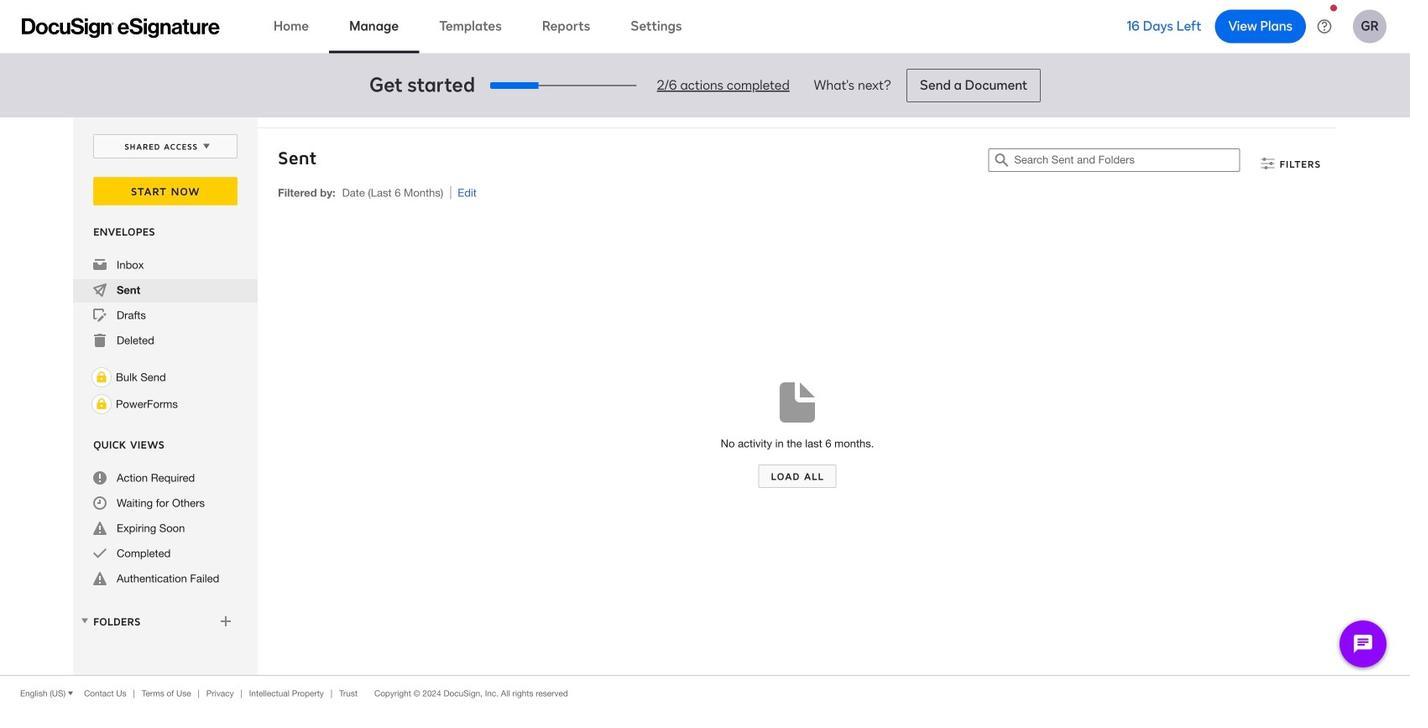 Task type: locate. For each thing, give the bounding box(es) containing it.
sent image
[[93, 284, 107, 297]]

clock image
[[93, 497, 107, 510]]

trash image
[[93, 334, 107, 348]]

alert image
[[93, 573, 107, 586]]

Search Sent and Folders text field
[[1015, 149, 1240, 171]]

draft image
[[93, 309, 107, 322]]

lock image
[[92, 368, 112, 388]]

view folders image
[[78, 615, 92, 628]]

more info region
[[0, 676, 1411, 712]]

lock image
[[92, 395, 112, 415]]

docusign esignature image
[[22, 18, 220, 38]]

completed image
[[93, 547, 107, 561]]

inbox image
[[93, 259, 107, 272]]



Task type: describe. For each thing, give the bounding box(es) containing it.
action required image
[[93, 472, 107, 485]]

alert image
[[93, 522, 107, 536]]

secondary navigation region
[[73, 118, 1342, 676]]



Task type: vqa. For each thing, say whether or not it's contained in the screenshot.
upload or change your profile image
no



